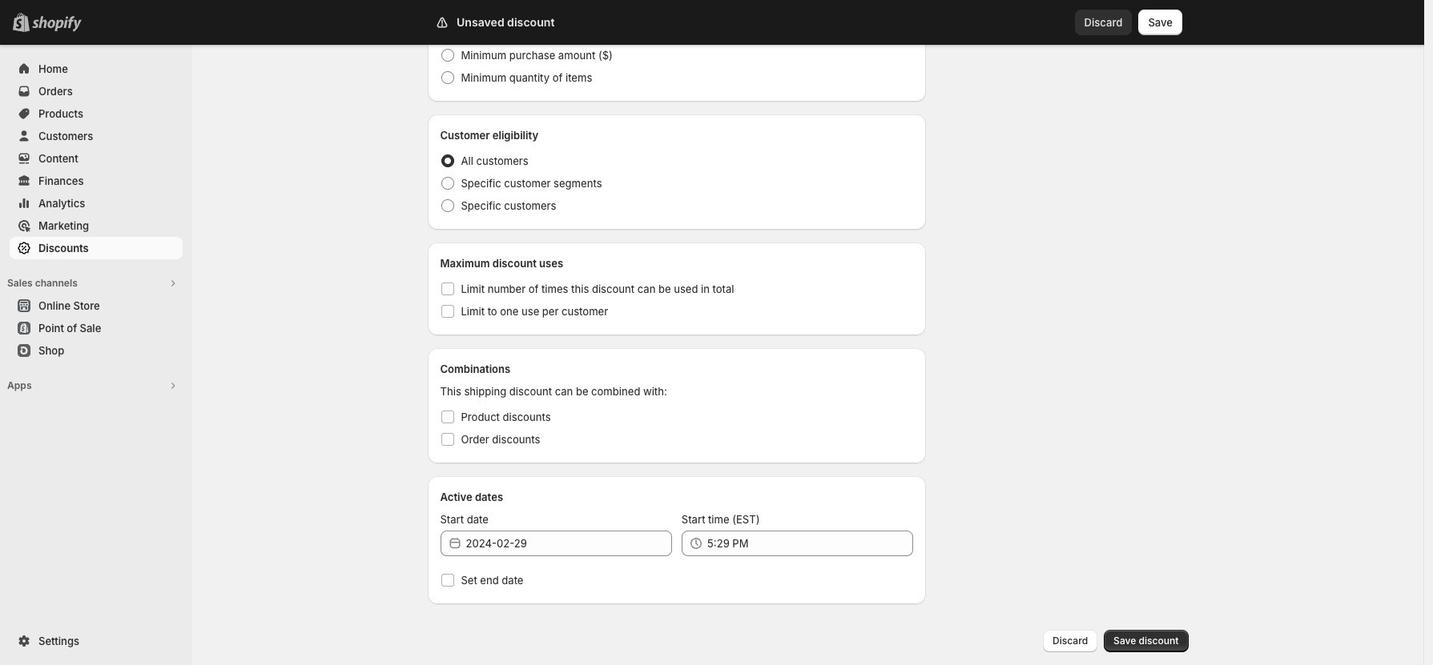 Task type: locate. For each thing, give the bounding box(es) containing it.
shopify image
[[32, 16, 82, 32]]



Task type: vqa. For each thing, say whether or not it's contained in the screenshot.
SHOPIFY 'image'
yes



Task type: describe. For each thing, give the bounding box(es) containing it.
Enter time text field
[[707, 531, 913, 557]]

YYYY-MM-DD text field
[[466, 531, 672, 557]]



